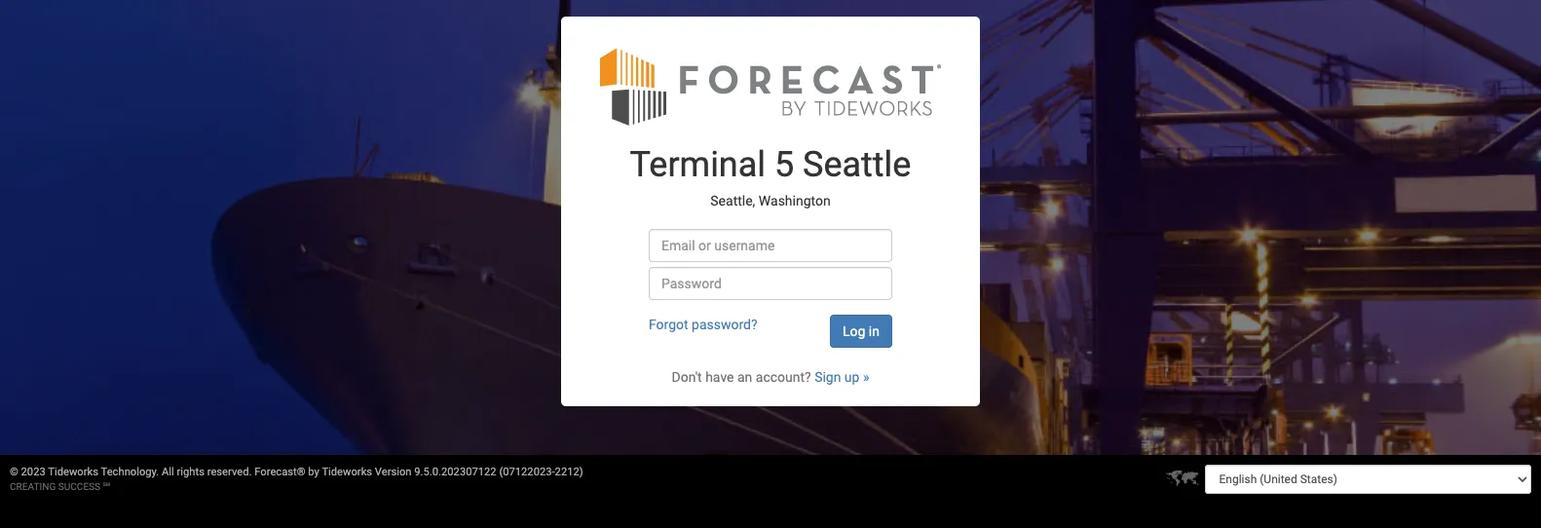 Task type: describe. For each thing, give the bounding box(es) containing it.
have
[[706, 369, 734, 385]]

seattle,
[[711, 193, 756, 209]]

up
[[845, 369, 860, 385]]

Password password field
[[649, 267, 893, 300]]

sign up » link
[[815, 369, 870, 385]]

in
[[869, 323, 880, 339]]

forgot password? link
[[649, 317, 758, 332]]

don't
[[672, 369, 702, 385]]

(07122023-
[[499, 466, 555, 478]]

℠
[[103, 481, 110, 492]]

forgot
[[649, 317, 689, 332]]

forecast®
[[255, 466, 306, 478]]

»
[[863, 369, 870, 385]]

reserved.
[[207, 466, 252, 478]]

©
[[10, 466, 18, 478]]



Task type: locate. For each thing, give the bounding box(es) containing it.
tideworks up success
[[48, 466, 98, 478]]

version
[[375, 466, 412, 478]]

technology.
[[101, 466, 159, 478]]

an
[[738, 369, 753, 385]]

success
[[58, 481, 100, 492]]

don't have an account? sign up »
[[672, 369, 870, 385]]

terminal 5 seattle seattle, washington
[[630, 144, 912, 209]]

2212)
[[555, 466, 583, 478]]

seattle
[[803, 144, 912, 185]]

log in button
[[830, 315, 893, 348]]

9.5.0.202307122
[[414, 466, 497, 478]]

washington
[[759, 193, 831, 209]]

1 tideworks from the left
[[48, 466, 98, 478]]

all
[[162, 466, 174, 478]]

0 horizontal spatial tideworks
[[48, 466, 98, 478]]

Email or username text field
[[649, 229, 893, 262]]

forecast® by tideworks image
[[600, 46, 941, 126]]

© 2023 tideworks technology. all rights reserved. forecast® by tideworks version 9.5.0.202307122 (07122023-2212) creating success ℠
[[10, 466, 583, 492]]

log
[[843, 323, 866, 339]]

2 tideworks from the left
[[322, 466, 372, 478]]

1 horizontal spatial tideworks
[[322, 466, 372, 478]]

creating
[[10, 481, 56, 492]]

by
[[308, 466, 319, 478]]

forgot password? log in
[[649, 317, 880, 339]]

5
[[775, 144, 794, 185]]

tideworks right by
[[322, 466, 372, 478]]

tideworks
[[48, 466, 98, 478], [322, 466, 372, 478]]

password?
[[692, 317, 758, 332]]

2023
[[21, 466, 46, 478]]

rights
[[177, 466, 205, 478]]

terminal
[[630, 144, 766, 185]]

account?
[[756, 369, 811, 385]]

sign
[[815, 369, 841, 385]]



Task type: vqa. For each thing, say whether or not it's contained in the screenshot.
Company
no



